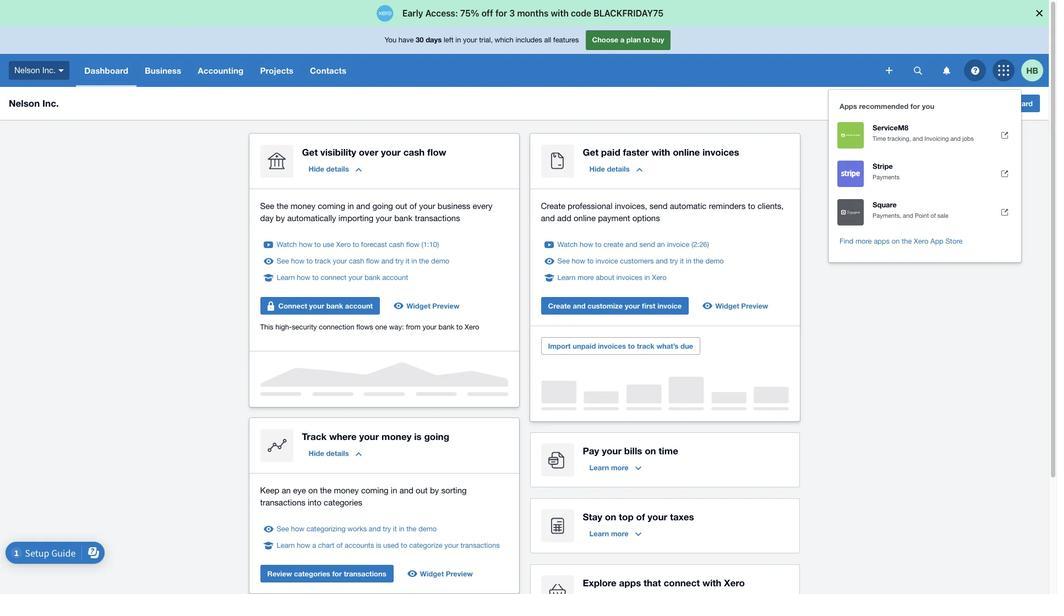 Task type: vqa. For each thing, say whether or not it's contained in the screenshot.
financial
no



Task type: describe. For each thing, give the bounding box(es) containing it.
connect your bank account button
[[260, 297, 380, 315]]

left
[[444, 36, 454, 44]]

invoicing
[[925, 136, 949, 142]]

to inside create professional invoices, send automatic reminders to clients, and add online payment options
[[748, 202, 756, 211]]

edit dashboard
[[982, 99, 1034, 108]]

your right from
[[423, 323, 437, 332]]

pay your bills on time
[[583, 446, 679, 457]]

to left create
[[596, 241, 602, 249]]

automatically
[[287, 214, 336, 223]]

your right over
[[381, 147, 401, 158]]

how for use
[[299, 241, 313, 249]]

get for get visibility over your cash flow
[[302, 147, 318, 158]]

an inside the keep an eye on the money coming in and out by sorting transactions into categories
[[282, 486, 291, 496]]

hide details button for visibility
[[302, 160, 368, 178]]

navigation containing dashboard
[[76, 54, 879, 87]]

and inside "link"
[[382, 257, 394, 266]]

learn how a chart of accounts is used to categorize your transactions
[[277, 542, 500, 550]]

and inside button
[[573, 302, 586, 311]]

and inside square payments, and point of sale
[[904, 213, 914, 219]]

your right the pay
[[602, 446, 622, 457]]

review categories for transactions
[[267, 570, 387, 579]]

options
[[633, 214, 660, 223]]

customize
[[588, 302, 623, 311]]

to up learn more about invoices in xero
[[588, 257, 594, 266]]

watch how to create and send an invoice (2:26)
[[558, 241, 710, 249]]

accounting button
[[190, 54, 252, 87]]

invoices icon image
[[541, 145, 574, 178]]

apps recommended for you
[[840, 102, 935, 111]]

transactions inside see the money coming in and going out of your business every day by automatically importing your bank transactions
[[415, 214, 460, 223]]

watch how to create and send an invoice (2:26) link
[[558, 240, 710, 251]]

recommended
[[860, 102, 909, 111]]

works
[[348, 526, 367, 534]]

(2:26)
[[692, 241, 710, 249]]

and left jobs
[[951, 136, 961, 142]]

xero for learn
[[652, 274, 667, 282]]

0 vertical spatial cash
[[404, 147, 425, 158]]

your right the where
[[359, 431, 379, 443]]

more left about
[[578, 274, 594, 282]]

widget preview for flow
[[407, 302, 460, 311]]

see for see how categorizing works and try it in the demo
[[277, 526, 289, 534]]

payments
[[873, 174, 900, 181]]

details for visibility
[[326, 165, 349, 174]]

to inside "link"
[[307, 257, 313, 266]]

30
[[416, 35, 424, 44]]

bills
[[625, 446, 643, 457]]

and inside create professional invoices, send automatic reminders to clients, and add online payment options
[[541, 214, 555, 223]]

your left taxes
[[648, 512, 668, 523]]

bank inside connect your bank account button
[[327, 302, 343, 311]]

sorting
[[442, 486, 467, 496]]

app recommendations element
[[829, 116, 1022, 232]]

1 vertical spatial apps
[[620, 578, 641, 589]]

categorize
[[409, 542, 443, 550]]

first
[[642, 302, 656, 311]]

import
[[548, 342, 571, 351]]

connect your bank account
[[278, 302, 373, 311]]

hide details for paid
[[590, 165, 630, 174]]

create for create professional invoices, send automatic reminders to clients, and add online payment options
[[541, 202, 566, 211]]

you have 30 days left in your trial, which includes all features
[[385, 35, 579, 44]]

learn more button for on
[[583, 526, 648, 543]]

your down see how to track your cash flow and try it in the demo "link"
[[349, 274, 363, 282]]

sale
[[938, 213, 949, 219]]

keep
[[260, 486, 280, 496]]

watch how to use xero to forecast cash flow (1:10) link
[[277, 240, 439, 251]]

bank right from
[[439, 323, 455, 332]]

send inside watch how to create and send an invoice (2:26) link
[[640, 241, 656, 249]]

hb
[[1027, 65, 1039, 75]]

stay on top of your taxes
[[583, 512, 695, 523]]

your right categorize
[[445, 542, 459, 550]]

projects
[[260, 66, 294, 75]]

(1:10)
[[422, 241, 439, 249]]

create
[[604, 241, 624, 249]]

0 horizontal spatial with
[[652, 147, 671, 158]]

learn more for on
[[590, 530, 629, 539]]

on for bills
[[645, 446, 657, 457]]

create and customize your first invoice button
[[541, 297, 689, 315]]

to right used
[[401, 542, 408, 550]]

banking preview line graph image
[[260, 363, 508, 397]]

see how to invoice customers and try it in the demo link
[[558, 256, 724, 267]]

learn down the pay
[[590, 464, 609, 473]]

demo up categorize
[[419, 526, 437, 534]]

contacts button
[[302, 54, 355, 87]]

your left first
[[625, 302, 640, 311]]

over
[[359, 147, 379, 158]]

how for chart
[[297, 542, 311, 550]]

includes
[[516, 36, 543, 44]]

for for categories
[[332, 570, 342, 579]]

how for connect
[[297, 274, 311, 282]]

accounting
[[198, 66, 244, 75]]

features
[[554, 36, 579, 44]]

due
[[681, 342, 694, 351]]

1 vertical spatial going
[[424, 431, 450, 443]]

learn more button for your
[[583, 459, 648, 477]]

invoice inside watch how to create and send an invoice (2:26) link
[[667, 241, 690, 249]]

payment
[[598, 214, 631, 223]]

accounts
[[345, 542, 374, 550]]

into
[[308, 499, 322, 508]]

the inside see the money coming in and going out of your business every day by automatically importing your bank transactions
[[277, 202, 288, 211]]

clients,
[[758, 202, 784, 211]]

forecast
[[361, 241, 387, 249]]

high-
[[276, 323, 292, 332]]

reminders
[[709, 202, 746, 211]]

about
[[596, 274, 615, 282]]

that
[[644, 578, 662, 589]]

how for works
[[291, 526, 305, 534]]

create for create and customize your first invoice
[[548, 302, 571, 311]]

payments,
[[873, 213, 902, 219]]

which
[[495, 36, 514, 44]]

in inside the keep an eye on the money coming in and out by sorting transactions into categories
[[391, 486, 397, 496]]

choose
[[593, 35, 619, 44]]

categories inside the keep an eye on the money coming in and out by sorting transactions into categories
[[324, 499, 363, 508]]

of inside see the money coming in and going out of your business every day by automatically importing your bank transactions
[[410, 202, 417, 211]]

money inside the keep an eye on the money coming in and out by sorting transactions into categories
[[334, 486, 359, 496]]

transactions inside button
[[344, 570, 387, 579]]

learn for accounts
[[277, 542, 295, 550]]

see how to track your cash flow and try it in the demo
[[277, 257, 450, 266]]

faster
[[623, 147, 649, 158]]

have
[[399, 36, 414, 44]]

projects button
[[252, 54, 302, 87]]

business
[[145, 66, 181, 75]]

hide for where
[[309, 450, 324, 458]]

watch for get paid faster with online invoices
[[558, 241, 578, 249]]

on left top
[[605, 512, 617, 523]]

what's
[[657, 342, 679, 351]]

your right importing
[[376, 214, 392, 223]]

track money icon image
[[260, 430, 293, 463]]

every
[[473, 202, 493, 211]]

widget preview button for flow
[[389, 297, 466, 315]]

group inside banner
[[829, 90, 1022, 263]]

demo down (2:26)
[[706, 257, 724, 266]]

add
[[558, 214, 572, 223]]

to inside button
[[628, 342, 635, 351]]

the up categorize
[[407, 526, 417, 534]]

account inside button
[[345, 302, 373, 311]]

your right connect
[[309, 302, 325, 311]]

invoices inside button
[[598, 342, 626, 351]]

to up connect your bank account button
[[313, 274, 319, 282]]

time
[[873, 136, 886, 142]]

the down (2:26)
[[694, 257, 704, 266]]

transactions right categorize
[[461, 542, 500, 550]]

how for track
[[291, 257, 305, 266]]

nelson inside popup button
[[14, 65, 40, 75]]

review
[[267, 570, 292, 579]]

preview for get paid faster with online invoices
[[742, 302, 769, 311]]

paid
[[602, 147, 621, 158]]

all
[[545, 36, 552, 44]]

hide for visibility
[[309, 165, 324, 174]]

hide details button for paid
[[583, 160, 649, 178]]

transactions inside the keep an eye on the money coming in and out by sorting transactions into categories
[[260, 499, 306, 508]]

learn how a chart of accounts is used to categorize your transactions link
[[277, 541, 500, 552]]

0 vertical spatial account
[[383, 274, 408, 282]]

1 vertical spatial with
[[703, 578, 722, 589]]

learn for bank
[[277, 274, 295, 282]]

plan
[[627, 35, 641, 44]]

you
[[385, 36, 397, 44]]

to left use
[[315, 241, 321, 249]]

widget preview for invoices
[[716, 302, 769, 311]]

see how to invoice customers and try it in the demo
[[558, 257, 724, 266]]

eye
[[293, 486, 306, 496]]

learn more for your
[[590, 464, 629, 473]]

square payments, and point of sale
[[873, 201, 949, 219]]

in inside see how to track your cash flow and try it in the demo "link"
[[412, 257, 417, 266]]

your inside you have 30 days left in your trial, which includes all features
[[463, 36, 477, 44]]

to right from
[[457, 323, 463, 332]]

stay
[[583, 512, 603, 523]]

day
[[260, 214, 274, 223]]

how for invoice
[[572, 257, 586, 266]]

apps
[[840, 102, 858, 111]]

flows
[[357, 323, 373, 332]]

of right top
[[637, 512, 645, 523]]

nelson inc. inside popup button
[[14, 65, 56, 75]]

and right tracking,
[[913, 136, 924, 142]]

connect for with
[[664, 578, 700, 589]]

details for where
[[326, 450, 349, 458]]

how for create
[[580, 241, 594, 249]]

1 vertical spatial a
[[313, 542, 316, 550]]

online inside create professional invoices, send automatic reminders to clients, and add online payment options
[[574, 214, 596, 223]]

from
[[406, 323, 421, 332]]

get paid faster with online invoices
[[583, 147, 740, 158]]

flow inside "link"
[[366, 257, 380, 266]]

pay
[[583, 446, 600, 457]]

find more apps on the xero app store link
[[829, 232, 1022, 252]]

add-ons icon image
[[541, 576, 574, 595]]



Task type: locate. For each thing, give the bounding box(es) containing it.
to
[[643, 35, 650, 44], [748, 202, 756, 211], [315, 241, 321, 249], [353, 241, 359, 249], [596, 241, 602, 249], [307, 257, 313, 266], [588, 257, 594, 266], [313, 274, 319, 282], [457, 323, 463, 332], [628, 342, 635, 351], [401, 542, 408, 550]]

track where your money is going
[[302, 431, 450, 443]]

widget preview button for invoices
[[698, 297, 775, 315]]

see inside see the money coming in and going out of your business every day by automatically importing your bank transactions
[[260, 202, 275, 211]]

coming up works
[[361, 486, 389, 496]]

more down top
[[611, 530, 629, 539]]

0 vertical spatial coming
[[318, 202, 345, 211]]

watch how to use xero to forecast cash flow (1:10)
[[277, 241, 439, 249]]

cash right over
[[404, 147, 425, 158]]

1 horizontal spatial a
[[621, 35, 625, 44]]

0 horizontal spatial an
[[282, 486, 291, 496]]

nelson
[[14, 65, 40, 75], [9, 98, 40, 109]]

review categories for transactions button
[[260, 566, 394, 583]]

get for get paid faster with online invoices
[[583, 147, 599, 158]]

1 vertical spatial by
[[430, 486, 439, 496]]

0 vertical spatial is
[[414, 431, 422, 443]]

the left app on the right top of the page
[[902, 237, 912, 246]]

1 vertical spatial out
[[416, 486, 428, 496]]

learn left about
[[558, 274, 576, 282]]

0 vertical spatial nelson
[[14, 65, 40, 75]]

inc. inside popup button
[[42, 65, 56, 75]]

transactions down keep on the bottom left of the page
[[260, 499, 306, 508]]

for inside group
[[911, 102, 921, 111]]

see for see how to track your cash flow and try it in the demo
[[277, 257, 289, 266]]

learn for xero
[[558, 274, 576, 282]]

1 vertical spatial for
[[332, 570, 342, 579]]

buy
[[652, 35, 665, 44]]

svg image inside nelson inc. popup button
[[59, 69, 64, 72]]

for inside button
[[332, 570, 342, 579]]

1 horizontal spatial track
[[637, 342, 655, 351]]

see how categorizing works and try it in the demo
[[277, 526, 437, 534]]

transactions down the business
[[415, 214, 460, 223]]

on inside the keep an eye on the money coming in and out by sorting transactions into categories
[[309, 486, 318, 496]]

1 vertical spatial coming
[[361, 486, 389, 496]]

on
[[892, 237, 900, 246], [645, 446, 657, 457], [309, 486, 318, 496], [605, 512, 617, 523]]

0 vertical spatial online
[[673, 147, 700, 158]]

1 horizontal spatial out
[[416, 486, 428, 496]]

send up 'see how to invoice customers and try it in the demo' at the top right
[[640, 241, 656, 249]]

1 horizontal spatial get
[[583, 147, 599, 158]]

it down watch how to use xero to forecast cash flow (1:10) link
[[406, 257, 410, 266]]

banking icon image
[[260, 145, 293, 178]]

of right chart
[[337, 542, 343, 550]]

top
[[619, 512, 634, 523]]

2 watch from the left
[[558, 241, 578, 249]]

learn more about invoices in xero link
[[558, 273, 667, 284]]

find more apps on the xero app store
[[840, 237, 963, 246]]

online
[[673, 147, 700, 158], [574, 214, 596, 223]]

tracking,
[[888, 136, 912, 142]]

1 vertical spatial invoices
[[617, 274, 643, 282]]

you
[[923, 102, 935, 111]]

create inside create professional invoices, send automatic reminders to clients, and add online payment options
[[541, 202, 566, 211]]

1 horizontal spatial watch
[[558, 241, 578, 249]]

time
[[659, 446, 679, 457]]

1 horizontal spatial going
[[424, 431, 450, 443]]

your inside "link"
[[333, 257, 347, 266]]

1 horizontal spatial online
[[673, 147, 700, 158]]

track left what's
[[637, 342, 655, 351]]

1 horizontal spatial an
[[658, 241, 665, 249]]

it up used
[[393, 526, 397, 534]]

dialog
[[0, 0, 1058, 26]]

2 vertical spatial money
[[334, 486, 359, 496]]

the down the (1:10)
[[419, 257, 429, 266]]

1 get from the left
[[302, 147, 318, 158]]

this high-security connection flows one way: from your bank to xero
[[260, 323, 480, 332]]

0 vertical spatial for
[[911, 102, 921, 111]]

invoice right first
[[658, 302, 682, 311]]

it right 'customers'
[[681, 257, 684, 266]]

0 horizontal spatial a
[[313, 542, 316, 550]]

1 horizontal spatial try
[[396, 257, 404, 266]]

preview for get visibility over your cash flow
[[433, 302, 460, 311]]

edit
[[982, 99, 995, 108]]

0 horizontal spatial online
[[574, 214, 596, 223]]

apps left that
[[620, 578, 641, 589]]

get left paid
[[583, 147, 599, 158]]

categories inside the review categories for transactions button
[[294, 570, 330, 579]]

dashboard
[[84, 66, 128, 75]]

use
[[323, 241, 334, 249]]

your left trial,
[[463, 36, 477, 44]]

0 vertical spatial an
[[658, 241, 665, 249]]

the inside group
[[902, 237, 912, 246]]

invoice left (2:26)
[[667, 241, 690, 249]]

0 vertical spatial flow
[[428, 147, 447, 158]]

by inside see the money coming in and going out of your business every day by automatically importing your bank transactions
[[276, 214, 285, 223]]

track down use
[[315, 257, 331, 266]]

2 vertical spatial flow
[[366, 257, 380, 266]]

1 learn more from the top
[[590, 464, 629, 473]]

watch for get visibility over your cash flow
[[277, 241, 297, 249]]

invoices down 'customers'
[[617, 274, 643, 282]]

1 horizontal spatial account
[[383, 274, 408, 282]]

bank down see how to track your cash flow and try it in the demo "link"
[[365, 274, 381, 282]]

see down the add
[[558, 257, 570, 266]]

your up learn how to connect your bank account
[[333, 257, 347, 266]]

and inside see the money coming in and going out of your business every day by automatically importing your bank transactions
[[356, 202, 370, 211]]

2 horizontal spatial try
[[670, 257, 679, 266]]

connect
[[278, 302, 307, 311]]

0 horizontal spatial apps
[[620, 578, 641, 589]]

and up importing
[[356, 202, 370, 211]]

of inside square payments, and point of sale
[[931, 213, 936, 219]]

1 horizontal spatial by
[[430, 486, 439, 496]]

xero
[[914, 237, 929, 246], [336, 241, 351, 249], [652, 274, 667, 282], [465, 323, 480, 332], [724, 578, 745, 589]]

2 vertical spatial cash
[[349, 257, 364, 266]]

1 vertical spatial send
[[640, 241, 656, 249]]

0 vertical spatial out
[[396, 202, 408, 211]]

create up the add
[[541, 202, 566, 211]]

0 vertical spatial nelson inc.
[[14, 65, 56, 75]]

hide
[[309, 165, 324, 174], [590, 165, 605, 174], [309, 450, 324, 458]]

0 horizontal spatial watch
[[277, 241, 297, 249]]

1 horizontal spatial flow
[[406, 241, 420, 249]]

connect
[[321, 274, 347, 282], [664, 578, 700, 589]]

automatic
[[670, 202, 707, 211]]

1 vertical spatial track
[[637, 342, 655, 351]]

coming
[[318, 202, 345, 211], [361, 486, 389, 496]]

servicem8 time tracking, and invoicing and jobs
[[873, 123, 974, 142]]

0 vertical spatial connect
[[321, 274, 347, 282]]

bank up connection
[[327, 302, 343, 311]]

try inside "link"
[[396, 257, 404, 266]]

2 horizontal spatial it
[[681, 257, 684, 266]]

track
[[302, 431, 327, 443]]

try up learn how a chart of accounts is used to categorize your transactions
[[383, 526, 391, 534]]

bank inside learn how to connect your bank account link
[[365, 274, 381, 282]]

banner
[[0, 26, 1050, 263]]

2 learn more button from the top
[[583, 526, 648, 543]]

1 horizontal spatial money
[[334, 486, 359, 496]]

0 vertical spatial send
[[650, 202, 668, 211]]

a left plan
[[621, 35, 625, 44]]

hide details button
[[302, 160, 368, 178], [583, 160, 649, 178], [302, 445, 368, 463]]

to inside banner
[[643, 35, 650, 44]]

way:
[[389, 323, 404, 332]]

square
[[873, 201, 897, 209]]

learn more button
[[583, 459, 648, 477], [583, 526, 648, 543]]

categories
[[324, 499, 363, 508], [294, 570, 330, 579]]

0 vertical spatial by
[[276, 214, 285, 223]]

1 vertical spatial nelson inc.
[[9, 98, 59, 109]]

an left eye
[[282, 486, 291, 496]]

and left point
[[904, 213, 914, 219]]

to left clients,
[[748, 202, 756, 211]]

bank right importing
[[395, 214, 413, 223]]

dashboard
[[997, 99, 1034, 108]]

widget preview button
[[389, 297, 466, 315], [698, 297, 775, 315], [403, 566, 480, 583]]

0 vertical spatial a
[[621, 35, 625, 44]]

see down keep on the bottom left of the page
[[277, 526, 289, 534]]

hide details button down paid
[[583, 160, 649, 178]]

chart
[[318, 542, 335, 550]]

bank inside see the money coming in and going out of your business every day by automatically importing your bank transactions
[[395, 214, 413, 223]]

details
[[326, 165, 349, 174], [607, 165, 630, 174], [326, 450, 349, 458]]

by
[[276, 214, 285, 223], [430, 486, 439, 496]]

create and customize your first invoice
[[548, 302, 682, 311]]

one
[[375, 323, 387, 332]]

xero for explore
[[724, 578, 745, 589]]

0 horizontal spatial get
[[302, 147, 318, 158]]

0 vertical spatial invoice
[[667, 241, 690, 249]]

group containing apps recommended for you
[[829, 90, 1022, 263]]

see
[[260, 202, 275, 211], [277, 257, 289, 266], [558, 257, 570, 266], [277, 526, 289, 534]]

1 vertical spatial invoice
[[596, 257, 619, 266]]

contacts
[[310, 66, 347, 75]]

see for see how to invoice customers and try it in the demo
[[558, 257, 570, 266]]

keep an eye on the money coming in and out by sorting transactions into categories
[[260, 486, 467, 508]]

0 horizontal spatial try
[[383, 526, 391, 534]]

apps inside group
[[874, 237, 890, 246]]

more right find
[[856, 237, 872, 246]]

your left the business
[[419, 202, 436, 211]]

out left the business
[[396, 202, 408, 211]]

hide details for visibility
[[309, 165, 349, 174]]

explore apps that connect with xero
[[583, 578, 745, 589]]

out left sorting
[[416, 486, 428, 496]]

invoices,
[[615, 202, 648, 211]]

money up "automatically"
[[291, 202, 316, 211]]

0 vertical spatial invoices
[[703, 147, 740, 158]]

hide details button for where
[[302, 445, 368, 463]]

0 horizontal spatial for
[[332, 570, 342, 579]]

and right works
[[369, 526, 381, 534]]

where
[[329, 431, 357, 443]]

account down see how to track your cash flow and try it in the demo "link"
[[383, 274, 408, 282]]

invoice inside create and customize your first invoice button
[[658, 302, 682, 311]]

how inside "link"
[[291, 257, 305, 266]]

a inside banner
[[621, 35, 625, 44]]

learn up review
[[277, 542, 295, 550]]

the inside the keep an eye on the money coming in and out by sorting transactions into categories
[[320, 486, 332, 496]]

invoice inside see how to invoice customers and try it in the demo link
[[596, 257, 619, 266]]

create inside button
[[548, 302, 571, 311]]

learn more down the pay
[[590, 464, 629, 473]]

2 vertical spatial invoice
[[658, 302, 682, 311]]

stripe payments
[[873, 162, 900, 181]]

try
[[396, 257, 404, 266], [670, 257, 679, 266], [383, 526, 391, 534]]

learn more button down top
[[583, 526, 648, 543]]

in inside learn more about invoices in xero link
[[645, 274, 650, 282]]

try right 'customers'
[[670, 257, 679, 266]]

connect up "connect your bank account"
[[321, 274, 347, 282]]

on right bills
[[645, 446, 657, 457]]

xero inside group
[[914, 237, 929, 246]]

track inside button
[[637, 342, 655, 351]]

widget for invoices
[[716, 302, 740, 311]]

unpaid
[[573, 342, 596, 351]]

hide details down the where
[[309, 450, 349, 458]]

details down visibility
[[326, 165, 349, 174]]

0 horizontal spatial is
[[376, 542, 381, 550]]

1 vertical spatial account
[[345, 302, 373, 311]]

in inside see the money coming in and going out of your business every day by automatically importing your bank transactions
[[348, 202, 354, 211]]

learn more button down pay your bills on time
[[583, 459, 648, 477]]

out inside see the money coming in and going out of your business every day by automatically importing your bank transactions
[[396, 202, 408, 211]]

1 vertical spatial inc.
[[42, 98, 59, 109]]

the up into
[[320, 486, 332, 496]]

taxes icon image
[[541, 510, 574, 543]]

bills icon image
[[541, 444, 574, 477]]

0 vertical spatial track
[[315, 257, 331, 266]]

categories right into
[[324, 499, 363, 508]]

a
[[621, 35, 625, 44], [313, 542, 316, 550]]

0 horizontal spatial by
[[276, 214, 285, 223]]

0 horizontal spatial account
[[345, 302, 373, 311]]

hide details
[[309, 165, 349, 174], [590, 165, 630, 174], [309, 450, 349, 458]]

it inside "link"
[[406, 257, 410, 266]]

send inside create professional invoices, send automatic reminders to clients, and add online payment options
[[650, 202, 668, 211]]

learn up connect
[[277, 274, 295, 282]]

jobs
[[963, 136, 974, 142]]

2 learn more from the top
[[590, 530, 629, 539]]

and inside the keep an eye on the money coming in and out by sorting transactions into categories
[[400, 486, 414, 496]]

0 horizontal spatial flow
[[366, 257, 380, 266]]

in inside see how categorizing works and try it in the demo link
[[399, 526, 405, 534]]

track inside "link"
[[315, 257, 331, 266]]

1 horizontal spatial for
[[911, 102, 921, 111]]

2 horizontal spatial flow
[[428, 147, 447, 158]]

and
[[913, 136, 924, 142], [951, 136, 961, 142], [356, 202, 370, 211], [904, 213, 914, 219], [541, 214, 555, 223], [626, 241, 638, 249], [382, 257, 394, 266], [656, 257, 668, 266], [573, 302, 586, 311], [400, 486, 414, 496], [369, 526, 381, 534]]

0 vertical spatial inc.
[[42, 65, 56, 75]]

0 vertical spatial going
[[373, 202, 393, 211]]

for for recommended
[[911, 102, 921, 111]]

1 learn more button from the top
[[583, 459, 648, 477]]

svg image
[[999, 65, 1010, 76], [914, 66, 923, 75], [943, 66, 951, 75], [972, 66, 980, 75], [886, 67, 893, 74], [59, 69, 64, 72]]

apps
[[874, 237, 890, 246], [620, 578, 641, 589]]

0 horizontal spatial out
[[396, 202, 408, 211]]

store
[[946, 237, 963, 246]]

invoice up about
[[596, 257, 619, 266]]

demo down the (1:10)
[[431, 257, 450, 266]]

1 vertical spatial money
[[382, 431, 412, 443]]

categories down chart
[[294, 570, 330, 579]]

cash right forecast
[[389, 241, 404, 249]]

and right 'customers'
[[656, 257, 668, 266]]

in inside see how to invoice customers and try it in the demo link
[[686, 257, 692, 266]]

to left what's
[[628, 342, 635, 351]]

1 horizontal spatial it
[[406, 257, 410, 266]]

see the money coming in and going out of your business every day by automatically importing your bank transactions
[[260, 202, 493, 223]]

import unpaid invoices to track what's due
[[548, 342, 694, 351]]

0 vertical spatial categories
[[324, 499, 363, 508]]

invoices preview bar graph image
[[541, 377, 789, 411]]

online down professional
[[574, 214, 596, 223]]

customers
[[621, 257, 654, 266]]

preview
[[433, 302, 460, 311], [742, 302, 769, 311], [446, 570, 473, 579]]

by right day
[[276, 214, 285, 223]]

is
[[414, 431, 422, 443], [376, 542, 381, 550]]

hide down visibility
[[309, 165, 324, 174]]

0 vertical spatial create
[[541, 202, 566, 211]]

to up learn how to connect your bank account
[[307, 257, 313, 266]]

group
[[829, 90, 1022, 263]]

banner containing hb
[[0, 26, 1050, 263]]

of left sale
[[931, 213, 936, 219]]

1 vertical spatial flow
[[406, 241, 420, 249]]

hide details for where
[[309, 450, 349, 458]]

the inside "link"
[[419, 257, 429, 266]]

business
[[438, 202, 471, 211]]

0 horizontal spatial going
[[373, 202, 393, 211]]

get left visibility
[[302, 147, 318, 158]]

more down pay your bills on time
[[611, 464, 629, 473]]

details for paid
[[607, 165, 630, 174]]

0 vertical spatial apps
[[874, 237, 890, 246]]

1 vertical spatial is
[[376, 542, 381, 550]]

app
[[931, 237, 944, 246]]

see inside "link"
[[277, 257, 289, 266]]

on for eye
[[309, 486, 318, 496]]

xero for find
[[914, 237, 929, 246]]

money up see how categorizing works and try it in the demo
[[334, 486, 359, 496]]

on down payments,
[[892, 237, 900, 246]]

cash down watch how to use xero to forecast cash flow (1:10) link
[[349, 257, 364, 266]]

create up import
[[548, 302, 571, 311]]

try down watch how to use xero to forecast cash flow (1:10) link
[[396, 257, 404, 266]]

coming inside see the money coming in and going out of your business every day by automatically importing your bank transactions
[[318, 202, 345, 211]]

an up 'see how to invoice customers and try it in the demo' at the top right
[[658, 241, 665, 249]]

1 watch from the left
[[277, 241, 297, 249]]

for left you
[[911, 102, 921, 111]]

learn down stay at right bottom
[[590, 530, 609, 539]]

account up flows
[[345, 302, 373, 311]]

0 vertical spatial learn more button
[[583, 459, 648, 477]]

learn more about invoices in xero
[[558, 274, 667, 282]]

1 horizontal spatial is
[[414, 431, 422, 443]]

0 vertical spatial learn more
[[590, 464, 629, 473]]

by inside the keep an eye on the money coming in and out by sorting transactions into categories
[[430, 486, 439, 496]]

2 get from the left
[[583, 147, 599, 158]]

invoice
[[667, 241, 690, 249], [596, 257, 619, 266], [658, 302, 682, 311]]

navigation
[[76, 54, 879, 87]]

1 vertical spatial connect
[[664, 578, 700, 589]]

learn how to connect your bank account link
[[277, 273, 408, 284]]

transactions
[[415, 214, 460, 223], [260, 499, 306, 508], [461, 542, 500, 550], [344, 570, 387, 579]]

1 vertical spatial online
[[574, 214, 596, 223]]

1 vertical spatial learn more
[[590, 530, 629, 539]]

1 horizontal spatial apps
[[874, 237, 890, 246]]

nelson inc. button
[[0, 54, 76, 87]]

to up see how to track your cash flow and try it in the demo
[[353, 241, 359, 249]]

on for apps
[[892, 237, 900, 246]]

bank
[[395, 214, 413, 223], [365, 274, 381, 282], [327, 302, 343, 311], [439, 323, 455, 332]]

demo
[[431, 257, 450, 266], [706, 257, 724, 266], [419, 526, 437, 534]]

2 horizontal spatial money
[[382, 431, 412, 443]]

and up 'customers'
[[626, 241, 638, 249]]

demo inside "link"
[[431, 257, 450, 266]]

1 vertical spatial nelson
[[9, 98, 40, 109]]

out inside the keep an eye on the money coming in and out by sorting transactions into categories
[[416, 486, 428, 496]]

1 vertical spatial an
[[282, 486, 291, 496]]

hide down track
[[309, 450, 324, 458]]

widget for flow
[[407, 302, 431, 311]]

in inside you have 30 days left in your trial, which includes all features
[[456, 36, 461, 44]]

money inside see the money coming in and going out of your business every day by automatically importing your bank transactions
[[291, 202, 316, 211]]

widget preview
[[407, 302, 460, 311], [716, 302, 769, 311], [420, 570, 473, 579]]

and down forecast
[[382, 257, 394, 266]]

coming inside the keep an eye on the money coming in and out by sorting transactions into categories
[[361, 486, 389, 496]]

0 horizontal spatial connect
[[321, 274, 347, 282]]

categorizing
[[307, 526, 346, 534]]

0 horizontal spatial it
[[393, 526, 397, 534]]

1 horizontal spatial connect
[[664, 578, 700, 589]]

0 vertical spatial with
[[652, 147, 671, 158]]

create
[[541, 202, 566, 211], [548, 302, 571, 311]]

0 horizontal spatial coming
[[318, 202, 345, 211]]

1 horizontal spatial with
[[703, 578, 722, 589]]

servicem8
[[873, 123, 909, 132]]

cash inside "link"
[[349, 257, 364, 266]]

1 vertical spatial learn more button
[[583, 526, 648, 543]]

security
[[292, 323, 317, 332]]

of left the business
[[410, 202, 417, 211]]

0 horizontal spatial money
[[291, 202, 316, 211]]

by left sorting
[[430, 486, 439, 496]]

hide for paid
[[590, 165, 605, 174]]

0 vertical spatial money
[[291, 202, 316, 211]]

1 vertical spatial categories
[[294, 570, 330, 579]]

1 vertical spatial cash
[[389, 241, 404, 249]]

hb button
[[1022, 54, 1050, 87]]

for down chart
[[332, 570, 342, 579]]

see for see the money coming in and going out of your business every day by automatically importing your bank transactions
[[260, 202, 275, 211]]

going inside see the money coming in and going out of your business every day by automatically importing your bank transactions
[[373, 202, 393, 211]]

connect for your
[[321, 274, 347, 282]]

1 horizontal spatial coming
[[361, 486, 389, 496]]

business button
[[137, 54, 190, 87]]

hide details button down visibility
[[302, 160, 368, 178]]



